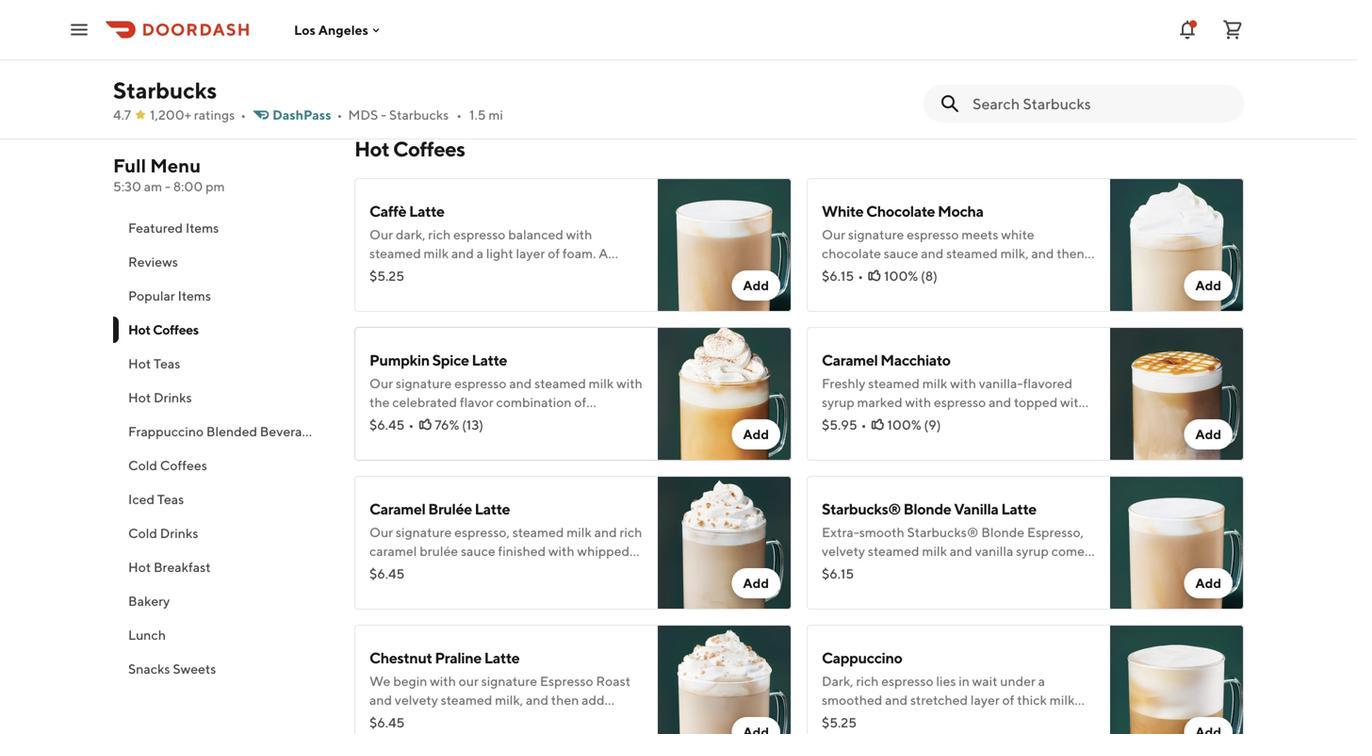 Task type: describe. For each thing, give the bounding box(es) containing it.
pumpkin spice latte
[[370, 351, 507, 369]]

coffees inside "cold coffees" button
[[160, 458, 207, 473]]

forward
[[447, 264, 494, 280]]

chestnut praline latte image
[[658, 625, 792, 735]]

oh-
[[961, 413, 982, 429]]

bits.
[[461, 581, 486, 597]]

add for caffè latte
[[743, 278, 769, 293]]

• for $6.45 •
[[409, 417, 414, 433]]

caramel for caramel macchiato
[[822, 351, 878, 369]]

hot drinks
[[128, 390, 192, 405]]

steamed inside "caffè latte our dark, rich espresso balanced with steamed milk and a light layer of foam. a perfect milk-forward warm-up."
[[370, 246, 421, 261]]

1,200+ ratings •
[[150, 107, 246, 123]]

dashpass •
[[273, 107, 343, 123]]

• for $5.95 •
[[862, 417, 867, 433]]

marked
[[858, 395, 903, 410]]

5:30
[[113, 179, 141, 194]]

add for pumpkin spice latte
[[743, 427, 769, 442]]

los
[[294, 22, 316, 37]]

for
[[924, 413, 941, 429]]

and inside "caffè latte our dark, rich espresso balanced with steamed milk and a light layer of foam. a perfect milk-forward warm-up."
[[452, 246, 474, 261]]

supreme
[[444, 562, 496, 578]]

sauce
[[461, 544, 496, 559]]

wait
[[973, 674, 998, 689]]

latte for praline
[[484, 649, 520, 667]]

starbucks® blonde vanilla latte
[[822, 500, 1037, 518]]

latte right vanilla
[[1002, 500, 1037, 518]]

warm-
[[497, 264, 535, 280]]

$6.15 for $6.15
[[822, 566, 854, 582]]

76%
[[435, 417, 460, 433]]

blended
[[206, 424, 257, 439]]

mds
[[348, 107, 378, 123]]

of inside caramel brulée latte our signature espresso, steamed milk and rich caramel brulée sauce finished with whipped cream and a supreme topping of even more caramel brulée bits.
[[549, 562, 561, 578]]

in
[[959, 674, 970, 689]]

hot teas button
[[113, 347, 332, 381]]

an
[[943, 413, 958, 429]]

am
[[144, 179, 162, 194]]

with left vanilla-
[[951, 376, 977, 391]]

starbucks® blonde vanilla latte image
[[1111, 476, 1245, 610]]

latte inside "caffè latte our dark, rich espresso balanced with steamed milk and a light layer of foam. a perfect milk-forward warm-up."
[[409, 202, 445, 220]]

stretched
[[911, 693, 968, 708]]

$5.25 for dark,
[[822, 715, 857, 731]]

milk-
[[416, 264, 447, 280]]

• left 1.5
[[457, 107, 462, 123]]

snacks
[[128, 661, 170, 677]]

• for dashpass •
[[337, 107, 343, 123]]

macchiato
[[881, 351, 951, 369]]

flavored
[[1024, 376, 1073, 391]]

iced caffè americano image
[[1111, 0, 1245, 97]]

our inside caramel brulée latte our signature espresso, steamed milk and rich caramel brulée sauce finished with whipped cream and a supreme topping of even more caramel brulée bits.
[[370, 525, 393, 540]]

thick
[[1018, 693, 1048, 708]]

100% (8)
[[885, 268, 938, 284]]

add button for pumpkin spice latte
[[732, 420, 781, 450]]

76% (13)
[[435, 417, 484, 433]]

lunch
[[128, 628, 166, 643]]

93% (16)
[[434, 53, 484, 69]]

teas for hot teas
[[154, 356, 180, 372]]

lunch button
[[113, 619, 332, 652]]

frappuccino blended beverages button
[[113, 415, 332, 449]]

full menu 5:30 am - 8:00 pm
[[113, 155, 225, 194]]

up.
[[535, 264, 554, 280]]

popular
[[128, 288, 175, 304]]

caramel brulée latte image
[[658, 476, 792, 610]]

cold coffees
[[128, 458, 207, 473]]

mi
[[489, 107, 503, 123]]

add for starbucks® blonde vanilla latte
[[1196, 576, 1222, 591]]

vanilla
[[955, 500, 999, 518]]

featured items button
[[113, 211, 332, 245]]

blonde
[[904, 500, 952, 518]]

$5.75 •
[[370, 53, 413, 69]]

angeles
[[318, 22, 369, 37]]

finished
[[498, 544, 546, 559]]

snacks sweets button
[[113, 652, 332, 686]]

espresso,
[[455, 525, 510, 540]]

(13)
[[462, 417, 484, 433]]

sweet
[[1001, 413, 1036, 429]]

menu
[[150, 155, 201, 177]]

with inside "caffè latte our dark, rich espresso balanced with steamed milk and a light layer of foam. a perfect milk-forward warm-up."
[[566, 227, 593, 242]]

layer inside cappuccino dark, rich espresso lies in wait under a smoothed and stretched layer of thick milk foam. an alchemy of barista artistry and craft.
[[971, 693, 1000, 708]]

100% for caramel macchiato
[[888, 417, 922, 433]]

chestnut praline latte
[[370, 649, 520, 667]]

latte for spice
[[472, 351, 507, 369]]

cream
[[370, 562, 407, 578]]

pumpkin
[[370, 351, 430, 369]]

topping
[[499, 562, 546, 578]]

Item Search search field
[[973, 93, 1230, 114]]

hot for hot teas button
[[128, 356, 151, 372]]

featured items
[[128, 220, 219, 236]]

a inside caramel brulée latte our signature espresso, steamed milk and rich caramel brulée sauce finished with whipped cream and a supreme topping of even more caramel brulée bits.
[[435, 562, 442, 578]]

steamed inside caramel macchiato freshly steamed milk with vanilla-flavored syrup marked with espresso and topped with a caramel drizzle for an oh-so-sweet finish.
[[869, 376, 920, 391]]

chocolate
[[867, 202, 936, 220]]

caramel brulée latte our signature espresso, steamed milk and rich caramel brulée sauce finished with whipped cream and a supreme topping of even more caramel brulée bits.
[[370, 500, 642, 597]]

smoothed
[[822, 693, 883, 708]]

caramel macchiato freshly steamed milk with vanilla-flavored syrup marked with espresso and topped with a caramel drizzle for an oh-so-sweet finish.
[[822, 351, 1087, 429]]

(9)
[[924, 417, 941, 433]]

popular items
[[128, 288, 211, 304]]

add for white chocolate mocha
[[1196, 278, 1222, 293]]

mocha
[[938, 202, 984, 220]]

hot for hot breakfast 'button'
[[128, 560, 151, 575]]

praline
[[435, 649, 482, 667]]

frappuccino
[[128, 424, 204, 439]]

• for $5.75 •
[[408, 53, 413, 69]]

milk inside caramel brulée latte our signature espresso, steamed milk and rich caramel brulée sauce finished with whipped cream and a supreme topping of even more caramel brulée bits.
[[567, 525, 592, 540]]

caffè
[[370, 202, 407, 220]]

add button for caffè latte
[[732, 271, 781, 301]]

lies
[[937, 674, 957, 689]]

$5.75
[[370, 53, 404, 69]]

our inside "caffè latte our dark, rich espresso balanced with steamed milk and a light layer of foam. a perfect milk-forward warm-up."
[[370, 227, 393, 242]]

rich inside cappuccino dark, rich espresso lies in wait under a smoothed and stretched layer of thick milk foam. an alchemy of barista artistry and craft.
[[857, 674, 879, 689]]

frappuccino blended beverages
[[128, 424, 323, 439]]

cold for cold drinks
[[128, 526, 157, 541]]

milk inside "caffè latte our dark, rich espresso balanced with steamed milk and a light layer of foam. a perfect milk-forward warm-up."
[[424, 246, 449, 261]]

• right ratings on the top of page
[[241, 107, 246, 123]]

iced teas button
[[113, 483, 332, 517]]

hot for hot drinks button
[[128, 390, 151, 405]]

iced
[[128, 492, 155, 507]]

of up artistry
[[1003, 693, 1015, 708]]

breakfast
[[154, 560, 211, 575]]

0 horizontal spatial starbucks
[[113, 77, 217, 104]]

2 vertical spatial caramel
[[370, 581, 417, 597]]

syrup
[[822, 395, 855, 410]]



Task type: locate. For each thing, give the bounding box(es) containing it.
latte up dark,
[[409, 202, 445, 220]]

$6.45 down 'chestnut'
[[370, 715, 405, 731]]

1 vertical spatial our
[[370, 525, 393, 540]]

1 vertical spatial $6.15
[[822, 566, 854, 582]]

hot up bakery
[[128, 560, 151, 575]]

1 vertical spatial drinks
[[160, 526, 198, 541]]

- right mds
[[381, 107, 387, 123]]

1 vertical spatial rich
[[620, 525, 642, 540]]

teas for iced teas
[[157, 492, 184, 507]]

2 $6.45 from the top
[[370, 566, 405, 582]]

0 vertical spatial layer
[[516, 246, 545, 261]]

teas inside "button"
[[157, 492, 184, 507]]

finish.
[[1039, 413, 1074, 429]]

items for popular items
[[178, 288, 211, 304]]

caramel up the signature
[[370, 500, 426, 518]]

foam. left a
[[563, 246, 596, 261]]

0 vertical spatial -
[[381, 107, 387, 123]]

0 vertical spatial foam.
[[563, 246, 596, 261]]

and right cream
[[409, 562, 432, 578]]

add for caramel macchiato
[[1196, 427, 1222, 442]]

our down "caffè"
[[370, 227, 393, 242]]

0 horizontal spatial steamed
[[370, 246, 421, 261]]

rich inside "caffè latte our dark, rich espresso balanced with steamed milk and a light layer of foam. a perfect milk-forward warm-up."
[[428, 227, 451, 242]]

$6.45 down the signature
[[370, 566, 405, 582]]

$6.15
[[822, 268, 854, 284], [822, 566, 854, 582]]

- inside full menu 5:30 am - 8:00 pm
[[165, 179, 171, 194]]

1 $6.45 from the top
[[370, 417, 405, 433]]

with right balanced
[[566, 227, 593, 242]]

0 vertical spatial teas
[[154, 356, 180, 372]]

•
[[408, 53, 413, 69], [241, 107, 246, 123], [337, 107, 343, 123], [457, 107, 462, 123], [858, 268, 864, 284], [409, 417, 414, 433], [862, 417, 867, 433]]

1 vertical spatial brulée
[[420, 581, 458, 597]]

1 vertical spatial caramel
[[370, 544, 417, 559]]

layer down wait
[[971, 693, 1000, 708]]

2 $6.15 from the top
[[822, 566, 854, 582]]

0 vertical spatial 100%
[[885, 268, 919, 284]]

los angeles
[[294, 22, 369, 37]]

starbucks up 1,200+ on the left
[[113, 77, 217, 104]]

mds - starbucks • 1.5 mi
[[348, 107, 503, 123]]

with inside caramel brulée latte our signature espresso, steamed milk and rich caramel brulée sauce finished with whipped cream and a supreme topping of even more caramel brulée bits.
[[549, 544, 575, 559]]

$6.15 for $6.15 •
[[822, 268, 854, 284]]

1 vertical spatial espresso
[[934, 395, 987, 410]]

latte inside caramel brulée latte our signature espresso, steamed milk and rich caramel brulée sauce finished with whipped cream and a supreme topping of even more caramel brulée bits.
[[475, 500, 510, 518]]

a inside caramel macchiato freshly steamed milk with vanilla-flavored syrup marked with espresso and topped with a caramel drizzle for an oh-so-sweet finish.
[[822, 413, 829, 429]]

latte up espresso,
[[475, 500, 510, 518]]

hot coffees
[[355, 137, 465, 161], [128, 322, 199, 338]]

starbucks®
[[822, 500, 901, 518]]

(8)
[[921, 268, 938, 284]]

0 horizontal spatial $5.25
[[370, 268, 405, 284]]

• for $6.15 •
[[858, 268, 864, 284]]

milk down macchiato
[[923, 376, 948, 391]]

cold drinks
[[128, 526, 198, 541]]

chestnut
[[370, 649, 432, 667]]

0 vertical spatial $5.25
[[370, 268, 405, 284]]

coffees down mds - starbucks • 1.5 mi
[[393, 137, 465, 161]]

$6.45 •
[[370, 417, 414, 433]]

1 vertical spatial coffees
[[153, 322, 199, 338]]

reviews button
[[113, 245, 332, 279]]

cappuccino image
[[1111, 625, 1245, 735]]

milk up milk-
[[424, 246, 449, 261]]

teas up 'hot drinks' in the bottom of the page
[[154, 356, 180, 372]]

caramel up freshly on the right of the page
[[822, 351, 878, 369]]

(16)
[[462, 53, 484, 69]]

$6.15 down white
[[822, 268, 854, 284]]

so-
[[982, 413, 1001, 429]]

• left 100% (8)
[[858, 268, 864, 284]]

1 horizontal spatial $5.25
[[822, 715, 857, 731]]

items right popular
[[178, 288, 211, 304]]

rich up whipped
[[620, 525, 642, 540]]

0 horizontal spatial rich
[[428, 227, 451, 242]]

$5.25 down smoothed
[[822, 715, 857, 731]]

dashpass
[[273, 107, 331, 123]]

a left light
[[477, 246, 484, 261]]

caramel up cream
[[370, 544, 417, 559]]

white
[[822, 202, 864, 220]]

0 vertical spatial starbucks
[[113, 77, 217, 104]]

spice
[[432, 351, 469, 369]]

of left even
[[549, 562, 561, 578]]

steamed inside caramel brulée latte our signature espresso, steamed milk and rich caramel brulée sauce finished with whipped cream and a supreme topping of even more caramel brulée bits.
[[513, 525, 564, 540]]

1 vertical spatial items
[[178, 288, 211, 304]]

100%
[[885, 268, 919, 284], [888, 417, 922, 433]]

drinks inside hot drinks button
[[154, 390, 192, 405]]

1 cold from the top
[[128, 458, 157, 473]]

hot inside 'button'
[[128, 560, 151, 575]]

1 horizontal spatial hot coffees
[[355, 137, 465, 161]]

0 horizontal spatial caramel
[[370, 500, 426, 518]]

caramel macchiato image
[[1111, 327, 1245, 461]]

iced teas
[[128, 492, 184, 507]]

$5.25
[[370, 268, 405, 284], [822, 715, 857, 731]]

and down vanilla-
[[989, 395, 1012, 410]]

0 vertical spatial $6.45
[[370, 417, 405, 433]]

with up 100% (9) in the right of the page
[[906, 395, 932, 410]]

rich down cappuccino
[[857, 674, 879, 689]]

0 vertical spatial items
[[186, 220, 219, 236]]

artistry
[[989, 711, 1031, 727]]

0 horizontal spatial layer
[[516, 246, 545, 261]]

1 vertical spatial $6.45
[[370, 566, 405, 582]]

1 vertical spatial $5.25
[[822, 715, 857, 731]]

caramel inside caramel brulée latte our signature espresso, steamed milk and rich caramel brulée sauce finished with whipped cream and a supreme topping of even more caramel brulée bits.
[[370, 500, 426, 518]]

cold
[[128, 458, 157, 473], [128, 526, 157, 541]]

hot inside button
[[128, 356, 151, 372]]

ratings
[[194, 107, 235, 123]]

full
[[113, 155, 146, 177]]

hot coffees down popular items
[[128, 322, 199, 338]]

of down the stretched
[[931, 711, 944, 727]]

beverages
[[260, 424, 323, 439]]

balanced
[[508, 227, 564, 242]]

espresso up light
[[454, 227, 506, 242]]

1 vertical spatial cold
[[128, 526, 157, 541]]

dark,
[[396, 227, 426, 242]]

0 vertical spatial caramel
[[822, 351, 878, 369]]

espresso inside cappuccino dark, rich espresso lies in wait under a smoothed and stretched layer of thick milk foam. an alchemy of barista artistry and craft.
[[882, 674, 934, 689]]

rich inside caramel brulée latte our signature espresso, steamed milk and rich caramel brulée sauce finished with whipped cream and a supreme topping of even more caramel brulée bits.
[[620, 525, 642, 540]]

hot down popular
[[128, 322, 151, 338]]

vanilla-
[[979, 376, 1024, 391]]

0 horizontal spatial foam.
[[563, 246, 596, 261]]

0 horizontal spatial hot coffees
[[128, 322, 199, 338]]

steamed up perfect
[[370, 246, 421, 261]]

hot inside button
[[128, 390, 151, 405]]

of
[[548, 246, 560, 261], [549, 562, 561, 578], [1003, 693, 1015, 708], [931, 711, 944, 727]]

0 vertical spatial hot coffees
[[355, 137, 465, 161]]

items inside the popular items button
[[178, 288, 211, 304]]

1 horizontal spatial foam.
[[822, 711, 856, 727]]

caramel down syrup
[[832, 413, 879, 429]]

2 cold from the top
[[128, 526, 157, 541]]

starbucks
[[113, 77, 217, 104], [389, 107, 449, 123]]

layer
[[516, 246, 545, 261], [971, 693, 1000, 708]]

teas inside button
[[154, 356, 180, 372]]

with up finish.
[[1061, 395, 1087, 410]]

a inside "caffè latte our dark, rich espresso balanced with steamed milk and a light layer of foam. a perfect milk-forward warm-up."
[[477, 246, 484, 261]]

hot coffees down mds - starbucks • 1.5 mi
[[355, 137, 465, 161]]

add button for caramel brulée latte
[[732, 569, 781, 599]]

bakery button
[[113, 585, 332, 619]]

coffees down popular items
[[153, 322, 199, 338]]

caramel inside caramel macchiato freshly steamed milk with vanilla-flavored syrup marked with espresso and topped with a caramel drizzle for an oh-so-sweet finish.
[[832, 413, 879, 429]]

100% for white chocolate mocha
[[885, 268, 919, 284]]

add
[[743, 278, 769, 293], [1196, 278, 1222, 293], [743, 427, 769, 442], [1196, 427, 1222, 442], [743, 576, 769, 591], [1196, 576, 1222, 591]]

of inside "caffè latte our dark, rich espresso balanced with steamed milk and a light layer of foam. a perfect milk-forward warm-up."
[[548, 246, 560, 261]]

espresso up the stretched
[[882, 674, 934, 689]]

a left supreme
[[435, 562, 442, 578]]

topped
[[1014, 395, 1058, 410]]

drinks for hot drinks
[[154, 390, 192, 405]]

add button for caramel macchiato
[[1185, 420, 1233, 450]]

$5.25 for latte
[[370, 268, 405, 284]]

steamed up "finished"
[[513, 525, 564, 540]]

$6.45
[[370, 417, 405, 433], [370, 566, 405, 582], [370, 715, 405, 731]]

of up up.
[[548, 246, 560, 261]]

1 our from the top
[[370, 227, 393, 242]]

100% (9)
[[888, 417, 941, 433]]

whipped
[[577, 544, 630, 559]]

steamed up marked
[[869, 376, 920, 391]]

1,200+
[[150, 107, 191, 123]]

perfect
[[370, 264, 414, 280]]

0 vertical spatial coffees
[[393, 137, 465, 161]]

1 $6.15 from the top
[[822, 268, 854, 284]]

0 vertical spatial brulée
[[420, 544, 458, 559]]

1 vertical spatial steamed
[[869, 376, 920, 391]]

our up cream
[[370, 525, 393, 540]]

$5.95 •
[[822, 417, 867, 433]]

notification bell image
[[1177, 18, 1199, 41]]

teas right iced
[[157, 492, 184, 507]]

0 vertical spatial caramel
[[832, 413, 879, 429]]

4.7
[[113, 107, 131, 123]]

2 vertical spatial $6.45
[[370, 715, 405, 731]]

1 horizontal spatial -
[[381, 107, 387, 123]]

dark,
[[822, 674, 854, 689]]

milk inside caramel macchiato freshly steamed milk with vanilla-flavored syrup marked with espresso and topped with a caramel drizzle for an oh-so-sweet finish.
[[923, 376, 948, 391]]

cold down iced
[[128, 526, 157, 541]]

add button for white chocolate mocha
[[1185, 271, 1233, 301]]

93%
[[434, 53, 460, 69]]

items up the 'reviews' button
[[186, 220, 219, 236]]

drinks up frappuccino on the bottom of page
[[154, 390, 192, 405]]

cold drinks button
[[113, 517, 332, 551]]

hot down hot teas
[[128, 390, 151, 405]]

$6.45 for caramel brulée latte
[[370, 566, 405, 582]]

latte for brulée
[[475, 500, 510, 518]]

1 vertical spatial caramel
[[370, 500, 426, 518]]

with
[[566, 227, 593, 242], [951, 376, 977, 391], [906, 395, 932, 410], [1061, 395, 1087, 410], [549, 544, 575, 559]]

1 brulée from the top
[[420, 544, 458, 559]]

rich right dark,
[[428, 227, 451, 242]]

1 vertical spatial teas
[[157, 492, 184, 507]]

$5.25 left milk-
[[370, 268, 405, 284]]

a up the thick
[[1039, 674, 1046, 689]]

hot teas
[[128, 356, 180, 372]]

espresso inside caramel macchiato freshly steamed milk with vanilla-flavored syrup marked with espresso and topped with a caramel drizzle for an oh-so-sweet finish.
[[934, 395, 987, 410]]

2 brulée from the top
[[420, 581, 458, 597]]

and inside caramel macchiato freshly steamed milk with vanilla-flavored syrup marked with espresso and topped with a caramel drizzle for an oh-so-sweet finish.
[[989, 395, 1012, 410]]

latte right spice at left
[[472, 351, 507, 369]]

drinks inside cold drinks button
[[160, 526, 198, 541]]

• right $5.95
[[862, 417, 867, 433]]

hot up 'hot drinks' in the bottom of the page
[[128, 356, 151, 372]]

and up whipped
[[595, 525, 617, 540]]

2 vertical spatial coffees
[[160, 458, 207, 473]]

a inside cappuccino dark, rich espresso lies in wait under a smoothed and stretched layer of thick milk foam. an alchemy of barista artistry and craft.
[[1039, 674, 1046, 689]]

milk inside cappuccino dark, rich espresso lies in wait under a smoothed and stretched layer of thick milk foam. an alchemy of barista artistry and craft.
[[1050, 693, 1075, 708]]

$4.45
[[822, 53, 857, 69]]

light
[[486, 246, 514, 261]]

starbucks right mds
[[389, 107, 449, 123]]

2 vertical spatial steamed
[[513, 525, 564, 540]]

layer down balanced
[[516, 246, 545, 261]]

pink drink starbucks refreshers® beverage image
[[658, 0, 792, 97]]

espresso inside "caffè latte our dark, rich espresso balanced with steamed milk and a light layer of foam. a perfect milk-forward warm-up."
[[454, 227, 506, 242]]

latte right praline
[[484, 649, 520, 667]]

$6.45 left 76%
[[370, 417, 405, 433]]

open menu image
[[68, 18, 91, 41]]

1 horizontal spatial steamed
[[513, 525, 564, 540]]

• left mds
[[337, 107, 343, 123]]

and up forward on the left top of page
[[452, 246, 474, 261]]

pumpkin spice latte image
[[658, 327, 792, 461]]

items
[[186, 220, 219, 236], [178, 288, 211, 304]]

coffees down frappuccino on the bottom of page
[[160, 458, 207, 473]]

0 vertical spatial espresso
[[454, 227, 506, 242]]

barista
[[946, 711, 987, 727]]

snacks sweets
[[128, 661, 216, 677]]

1 vertical spatial hot coffees
[[128, 322, 199, 338]]

2 our from the top
[[370, 525, 393, 540]]

under
[[1001, 674, 1036, 689]]

foam. down smoothed
[[822, 711, 856, 727]]

milk up 'craft.'
[[1050, 693, 1075, 708]]

latte
[[409, 202, 445, 220], [472, 351, 507, 369], [475, 500, 510, 518], [1002, 500, 1037, 518], [484, 649, 520, 667]]

caramel for caramel brulée latte
[[370, 500, 426, 518]]

with up even
[[549, 544, 575, 559]]

cold for cold coffees
[[128, 458, 157, 473]]

caramel down cream
[[370, 581, 417, 597]]

items for featured items
[[186, 220, 219, 236]]

and up alchemy
[[886, 693, 908, 708]]

los angeles button
[[294, 22, 384, 37]]

hot drinks button
[[113, 381, 332, 415]]

foam. inside "caffè latte our dark, rich espresso balanced with steamed milk and a light layer of foam. a perfect milk-forward warm-up."
[[563, 246, 596, 261]]

drinks up breakfast
[[160, 526, 198, 541]]

0 vertical spatial $6.15
[[822, 268, 854, 284]]

caramel
[[822, 351, 878, 369], [370, 500, 426, 518]]

1 vertical spatial starbucks
[[389, 107, 449, 123]]

1 horizontal spatial rich
[[620, 525, 642, 540]]

$6.15 down starbucks®
[[822, 566, 854, 582]]

espresso up an
[[934, 395, 987, 410]]

a
[[477, 246, 484, 261], [822, 413, 829, 429], [435, 562, 442, 578], [1039, 674, 1046, 689]]

100% left (8)
[[885, 268, 919, 284]]

items inside featured items button
[[186, 220, 219, 236]]

a down syrup
[[822, 413, 829, 429]]

8:00
[[173, 179, 203, 194]]

add for caramel brulée latte
[[743, 576, 769, 591]]

100% left for
[[888, 417, 922, 433]]

white chocolate mocha image
[[1111, 178, 1245, 312]]

milk up whipped
[[567, 525, 592, 540]]

$6.15 •
[[822, 268, 864, 284]]

- right am
[[165, 179, 171, 194]]

pm
[[206, 179, 225, 194]]

our
[[370, 227, 393, 242], [370, 525, 393, 540]]

1 horizontal spatial caramel
[[822, 351, 878, 369]]

hot down mds
[[355, 137, 390, 161]]

$6.45 for chestnut praline latte
[[370, 715, 405, 731]]

• left 76%
[[409, 417, 414, 433]]

alchemy
[[878, 711, 929, 727]]

1 vertical spatial 100%
[[888, 417, 922, 433]]

brulée left bits. on the left of the page
[[420, 581, 458, 597]]

2 vertical spatial espresso
[[882, 674, 934, 689]]

0 vertical spatial our
[[370, 227, 393, 242]]

• right $5.75 at the top left of the page
[[408, 53, 413, 69]]

add button for starbucks® blonde vanilla latte
[[1185, 569, 1233, 599]]

caffè latte image
[[658, 178, 792, 312]]

2 horizontal spatial steamed
[[869, 376, 920, 391]]

brulée
[[428, 500, 472, 518]]

0 vertical spatial cold
[[128, 458, 157, 473]]

3 $6.45 from the top
[[370, 715, 405, 731]]

caramel inside caramel macchiato freshly steamed milk with vanilla-flavored syrup marked with espresso and topped with a caramel drizzle for an oh-so-sweet finish.
[[822, 351, 878, 369]]

1 vertical spatial foam.
[[822, 711, 856, 727]]

an
[[858, 711, 876, 727]]

coffees
[[393, 137, 465, 161], [153, 322, 199, 338], [160, 458, 207, 473]]

1 vertical spatial layer
[[971, 693, 1000, 708]]

bakery
[[128, 594, 170, 609]]

more
[[595, 562, 626, 578]]

1 horizontal spatial layer
[[971, 693, 1000, 708]]

cappuccino
[[822, 649, 903, 667]]

0 vertical spatial steamed
[[370, 246, 421, 261]]

cold up iced
[[128, 458, 157, 473]]

and down the thick
[[1034, 711, 1057, 727]]

0 horizontal spatial -
[[165, 179, 171, 194]]

foam. inside cappuccino dark, rich espresso lies in wait under a smoothed and stretched layer of thick milk foam. an alchemy of barista artistry and craft.
[[822, 711, 856, 727]]

drinks for cold drinks
[[160, 526, 198, 541]]

reviews
[[128, 254, 178, 270]]

0 items, open order cart image
[[1222, 18, 1245, 41]]

1 vertical spatial -
[[165, 179, 171, 194]]

drizzle
[[882, 413, 921, 429]]

2 vertical spatial rich
[[857, 674, 879, 689]]

layer inside "caffè latte our dark, rich espresso balanced with steamed milk and a light layer of foam. a perfect milk-forward warm-up."
[[516, 246, 545, 261]]

0 vertical spatial rich
[[428, 227, 451, 242]]

0 vertical spatial drinks
[[154, 390, 192, 405]]

teas
[[154, 356, 180, 372], [157, 492, 184, 507]]

1 horizontal spatial starbucks
[[389, 107, 449, 123]]

2 horizontal spatial rich
[[857, 674, 879, 689]]

brulée down the signature
[[420, 544, 458, 559]]



Task type: vqa. For each thing, say whether or not it's contained in the screenshot.
foam. in the caffè latte our dark, rich espresso balanced with steamed milk and a light layer of foam. a perfect milk-forward warm-up.
yes



